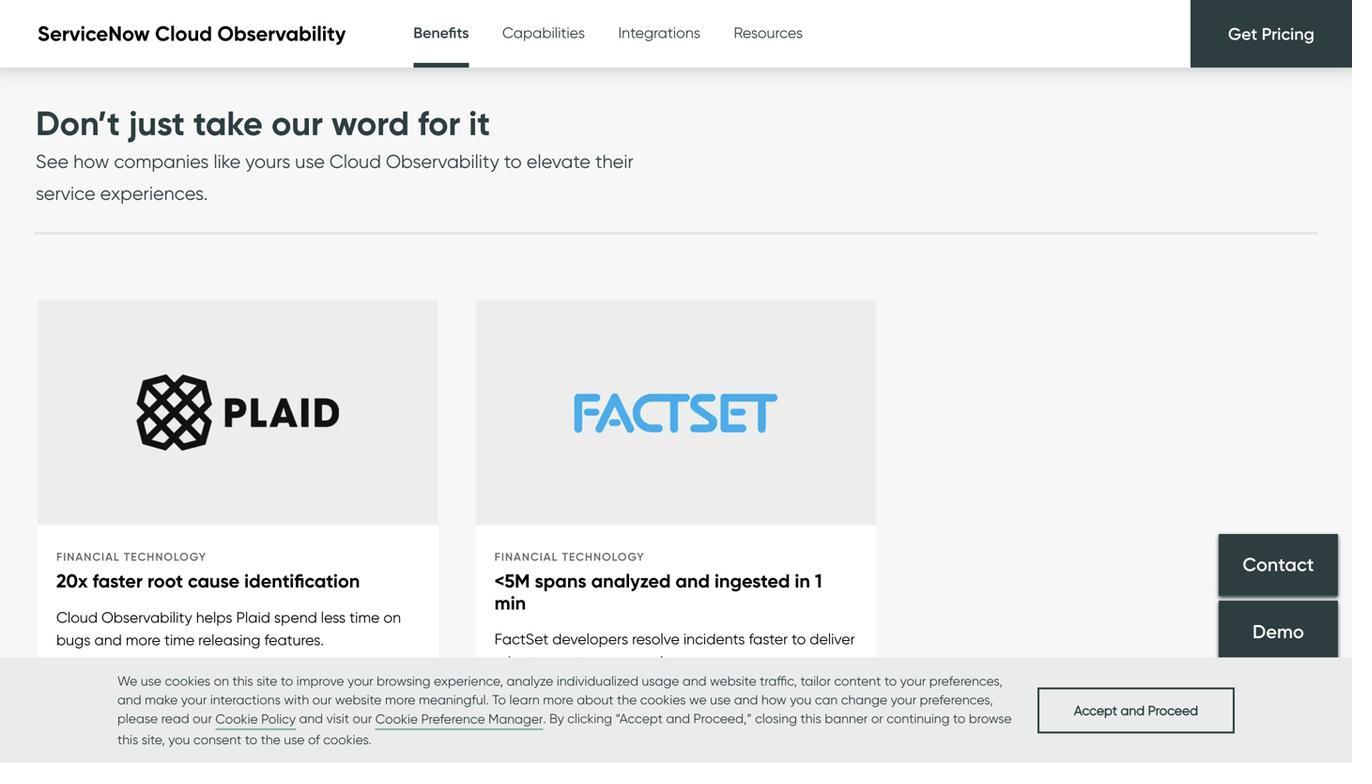 Task type: describe. For each thing, give the bounding box(es) containing it.
we
[[689, 692, 707, 708]]

use inside . by clicking "accept and proceed," closing this banner or continuing to browse this site, you consent to the use of cookies.
[[284, 732, 305, 748]]

companies
[[114, 150, 209, 173]]

accept and proceed button
[[1038, 688, 1235, 734]]

meaningful.
[[419, 692, 489, 708]]

0 vertical spatial faster
[[93, 570, 143, 593]]

spend
[[274, 608, 317, 627]]

by
[[550, 711, 564, 727]]

get pricing
[[1229, 23, 1315, 44]]

don't
[[36, 102, 120, 144]]

plaid
[[236, 608, 270, 627]]

cookie preference manager link
[[375, 710, 543, 731]]

our inside the 'cookie policy and visit our cookie preference manager'
[[353, 711, 372, 727]]

0 vertical spatial website
[[710, 673, 757, 689]]

analyzed
[[591, 570, 671, 593]]

capabilities
[[502, 23, 585, 42]]

factset gains full visibility into its deep system image
[[476, 300, 877, 526]]

bugs
[[56, 631, 91, 649]]

1
[[815, 570, 822, 593]]

learn
[[510, 692, 540, 708]]

word
[[332, 102, 410, 144]]

get details link
[[495, 705, 643, 725]]

to right the site on the bottom left
[[281, 673, 293, 689]]

get pricing link
[[1191, 0, 1353, 68]]

browsing
[[377, 673, 431, 689]]

get for get pricing
[[1229, 23, 1258, 44]]

0 vertical spatial observability
[[217, 21, 346, 47]]

better
[[508, 653, 550, 671]]

1 horizontal spatial cookies
[[640, 692, 686, 708]]

how inside don't just take our word for it see how companies like yours use cloud observability to elevate their service experiences.
[[73, 150, 109, 173]]

it
[[469, 102, 490, 144]]

we
[[117, 673, 137, 689]]

make
[[145, 692, 178, 708]]

.
[[543, 711, 546, 727]]

in
[[795, 570, 811, 593]]

pricing
[[1262, 23, 1315, 44]]

1 horizontal spatial more
[[385, 692, 416, 708]]

accept and proceed
[[1074, 703, 1199, 719]]

don't just take our word for it see how companies like yours use cloud observability to elevate their service experiences.
[[36, 102, 634, 205]]

"accept
[[616, 711, 663, 727]]

spans
[[535, 570, 587, 593]]

1 vertical spatial preferences,
[[920, 692, 994, 708]]

cloud observability helps plaid spend less time on bugs and more time releasing features.
[[56, 608, 401, 649]]

releasing
[[198, 631, 261, 649]]

<5m
[[495, 570, 530, 593]]

and inside cloud observability helps plaid spend less time on bugs and more time releasing features.
[[94, 631, 122, 649]]

a
[[495, 653, 504, 671]]

experience,
[[434, 673, 503, 689]]

site
[[257, 673, 278, 689]]

like
[[214, 150, 241, 173]]

developers
[[553, 630, 629, 649]]

accept
[[1074, 703, 1118, 719]]

experiences.
[[100, 182, 208, 205]]

1 horizontal spatial cloud
[[155, 21, 212, 47]]

resources
[[734, 23, 803, 42]]

to
[[492, 692, 506, 708]]

on inside cloud observability helps plaid spend less time on bugs and more time releasing features.
[[384, 608, 401, 627]]

observability inside don't just take our word for it see how companies like yours use cloud observability to elevate their service experiences.
[[386, 150, 500, 173]]

the inside . by clicking "accept and proceed," closing this banner or continuing to browse this site, you consent to the use of cookies.
[[261, 732, 281, 748]]

to down the cookie policy link
[[245, 732, 257, 748]]

browse
[[969, 711, 1012, 727]]

. by clicking "accept and proceed," closing this banner or continuing to browse this site, you consent to the use of cookies.
[[117, 711, 1012, 748]]

2 cookie from the left
[[375, 712, 418, 728]]

clicking
[[568, 711, 612, 727]]

factset developers resolve incidents faster to deliver a better customer experience.
[[495, 630, 855, 671]]

you inside . by clicking "accept and proceed," closing this banner or continuing to browse this site, you consent to the use of cookies.
[[168, 732, 190, 748]]

observability inside cloud observability helps plaid spend less time on bugs and more time releasing features.
[[101, 608, 192, 627]]

cookies.
[[323, 732, 372, 748]]

site,
[[142, 732, 165, 748]]

0 horizontal spatial time
[[164, 631, 195, 649]]

banner
[[825, 711, 868, 727]]

service
[[36, 182, 96, 205]]

servicenow cloud observability
[[38, 21, 346, 47]]

our inside don't just take our word for it see how companies like yours use cloud observability to elevate their service experiences.
[[271, 102, 323, 144]]

20x faster root cause identification
[[56, 570, 360, 593]]

0 vertical spatial cookies
[[165, 673, 211, 689]]

or
[[872, 711, 884, 727]]

continuing
[[887, 711, 950, 727]]

ingested
[[715, 570, 790, 593]]

preference
[[421, 712, 485, 728]]

faster inside factset developers resolve incidents faster to deliver a better customer experience.
[[749, 630, 788, 649]]

experience.
[[621, 653, 701, 671]]

and inside the 'cookie policy and visit our cookie preference manager'
[[299, 711, 323, 727]]

benefits link
[[414, 0, 469, 70]]

1 vertical spatial website
[[335, 692, 382, 708]]

more inside cloud observability helps plaid spend less time on bugs and more time releasing features.
[[126, 631, 161, 649]]

contact
[[1243, 553, 1315, 576]]

usage
[[642, 673, 680, 689]]

just
[[129, 102, 185, 144]]

and inside button
[[1121, 703, 1145, 719]]

resources link
[[734, 0, 803, 66]]

features.
[[264, 631, 324, 649]]

you inside we use cookies on this site to improve your browsing experience, analyze individualized usage and website traffic, tailor content to your preferences, and make your interactions with our website more meaningful. to learn more about the cookies we use and how you can change your preferences, please read our
[[790, 692, 812, 708]]

to up change
[[885, 673, 897, 689]]

less
[[321, 608, 346, 627]]

1 cookie from the left
[[215, 712, 258, 728]]



Task type: locate. For each thing, give the bounding box(es) containing it.
to
[[504, 150, 522, 173], [792, 630, 806, 649], [281, 673, 293, 689], [885, 673, 897, 689], [953, 711, 966, 727], [245, 732, 257, 748]]

1 horizontal spatial this
[[232, 673, 253, 689]]

interactions
[[210, 692, 281, 708]]

cloud up bugs
[[56, 608, 98, 627]]

see up service
[[36, 150, 69, 173]]

you down read
[[168, 732, 190, 748]]

1 vertical spatial cookies
[[640, 692, 686, 708]]

this down please
[[117, 732, 138, 748]]

0 horizontal spatial this
[[117, 732, 138, 748]]

capabilities link
[[502, 0, 585, 66]]

0 vertical spatial the
[[617, 692, 637, 708]]

cookies up make
[[165, 673, 211, 689]]

change
[[841, 692, 888, 708]]

resolve
[[632, 630, 680, 649]]

this down can
[[801, 711, 822, 727]]

0 vertical spatial preferences,
[[930, 673, 1003, 689]]

and inside <5m spans analyzed and ingested in 1 min
[[676, 570, 710, 593]]

factset
[[495, 630, 549, 649]]

to left browse
[[953, 711, 966, 727]]

our
[[271, 102, 323, 144], [312, 692, 332, 708], [193, 711, 212, 727], [353, 711, 372, 727]]

0 vertical spatial get
[[1229, 23, 1258, 44]]

how inside we use cookies on this site to improve your browsing experience, analyze individualized usage and website traffic, tailor content to your preferences, and make your interactions with our website more meaningful. to learn more about the cookies we use and how you can change your preferences, please read our
[[762, 692, 787, 708]]

website
[[710, 673, 757, 689], [335, 692, 382, 708]]

cookie policy and visit our cookie preference manager
[[215, 711, 543, 728]]

the up "accept
[[617, 692, 637, 708]]

1 horizontal spatial cookie
[[375, 712, 418, 728]]

0 horizontal spatial the
[[261, 732, 281, 748]]

0 horizontal spatial get
[[495, 705, 524, 725]]

2 horizontal spatial observability
[[386, 150, 500, 173]]

consent
[[193, 732, 242, 748]]

you
[[790, 692, 812, 708], [168, 732, 190, 748]]

this
[[232, 673, 253, 689], [801, 711, 822, 727], [117, 732, 138, 748]]

use
[[295, 150, 325, 173], [141, 673, 162, 689], [710, 692, 731, 708], [284, 732, 305, 748]]

faster
[[93, 570, 143, 593], [749, 630, 788, 649]]

more up we
[[126, 631, 161, 649]]

see left the case
[[56, 705, 86, 725]]

faster right the 20x
[[93, 570, 143, 593]]

our right visit
[[353, 711, 372, 727]]

get for get details
[[495, 705, 524, 725]]

plaid can view entire system architecture in real time image
[[38, 300, 438, 526]]

1 vertical spatial the
[[261, 732, 281, 748]]

1 vertical spatial how
[[762, 692, 787, 708]]

our down improve
[[312, 692, 332, 708]]

get left .
[[495, 705, 524, 725]]

0 vertical spatial see
[[36, 150, 69, 173]]

1 horizontal spatial the
[[617, 692, 637, 708]]

0 horizontal spatial website
[[335, 692, 382, 708]]

contact link
[[1219, 535, 1339, 597]]

benefits
[[414, 23, 469, 42]]

use up make
[[141, 673, 162, 689]]

go to servicenow account image
[[1301, 26, 1324, 49]]

use inside don't just take our word for it see how companies like yours use cloud observability to elevate their service experiences.
[[295, 150, 325, 173]]

and
[[676, 570, 710, 593], [94, 631, 122, 649], [683, 673, 707, 689], [117, 692, 141, 708], [734, 692, 758, 708], [1121, 703, 1145, 719], [299, 711, 323, 727], [666, 711, 690, 727]]

1 vertical spatial you
[[168, 732, 190, 748]]

cloud right servicenow
[[155, 21, 212, 47]]

to inside don't just take our word for it see how companies like yours use cloud observability to elevate their service experiences.
[[504, 150, 522, 173]]

1 horizontal spatial faster
[[749, 630, 788, 649]]

faster up traffic,
[[749, 630, 788, 649]]

use up proceed,"
[[710, 692, 731, 708]]

our up yours
[[271, 102, 323, 144]]

of
[[308, 732, 320, 748]]

and inside . by clicking "accept and proceed," closing this banner or continuing to browse this site, you consent to the use of cookies.
[[666, 711, 690, 727]]

0 horizontal spatial more
[[126, 631, 161, 649]]

the inside we use cookies on this site to improve your browsing experience, analyze individualized usage and website traffic, tailor content to your preferences, and make your interactions with our website more meaningful. to learn more about the cookies we use and how you can change your preferences, please read our
[[617, 692, 637, 708]]

to inside factset developers resolve incidents faster to deliver a better customer experience.
[[792, 630, 806, 649]]

on up interactions
[[214, 673, 229, 689]]

cloud inside don't just take our word for it see how companies like yours use cloud observability to elevate their service experiences.
[[330, 150, 381, 173]]

more up by
[[543, 692, 574, 708]]

cloud down word
[[330, 150, 381, 173]]

helps
[[196, 608, 233, 627]]

policy
[[261, 712, 296, 728]]

get
[[1229, 23, 1258, 44], [495, 705, 524, 725]]

cloud inside cloud observability helps plaid spend less time on bugs and more time releasing features.
[[56, 608, 98, 627]]

get details
[[495, 705, 586, 725]]

1 vertical spatial get
[[495, 705, 524, 725]]

cloud
[[155, 21, 212, 47], [330, 150, 381, 173], [56, 608, 98, 627]]

yours
[[245, 150, 291, 173]]

0 vertical spatial this
[[232, 673, 253, 689]]

0 vertical spatial time
[[350, 608, 380, 627]]

0 vertical spatial how
[[73, 150, 109, 173]]

cookie
[[215, 712, 258, 728], [375, 712, 418, 728]]

you down tailor on the right
[[790, 692, 812, 708]]

read
[[161, 711, 189, 727]]

the
[[617, 692, 637, 708], [261, 732, 281, 748]]

for
[[418, 102, 461, 144]]

0 horizontal spatial how
[[73, 150, 109, 173]]

1 horizontal spatial you
[[790, 692, 812, 708]]

2 vertical spatial cloud
[[56, 608, 98, 627]]

get left pricing
[[1229, 23, 1258, 44]]

use left of
[[284, 732, 305, 748]]

0 horizontal spatial faster
[[93, 570, 143, 593]]

integrations
[[619, 23, 701, 42]]

1 horizontal spatial website
[[710, 673, 757, 689]]

visit
[[326, 711, 349, 727]]

how up closing
[[762, 692, 787, 708]]

content
[[834, 673, 881, 689]]

1 vertical spatial time
[[164, 631, 195, 649]]

on
[[384, 608, 401, 627], [214, 673, 229, 689]]

proceed,"
[[694, 711, 752, 727]]

see case study
[[56, 705, 184, 725]]

how down don't
[[73, 150, 109, 173]]

2 vertical spatial this
[[117, 732, 138, 748]]

2 horizontal spatial this
[[801, 711, 822, 727]]

2 horizontal spatial cloud
[[330, 150, 381, 173]]

root
[[147, 570, 183, 593]]

customer
[[554, 653, 618, 671]]

to left deliver
[[792, 630, 806, 649]]

1 horizontal spatial time
[[350, 608, 380, 627]]

1 horizontal spatial get
[[1229, 23, 1258, 44]]

servicenow
[[38, 21, 150, 47]]

incidents
[[684, 630, 745, 649]]

1 vertical spatial on
[[214, 673, 229, 689]]

0 vertical spatial cloud
[[155, 21, 212, 47]]

study
[[135, 705, 180, 725]]

0 horizontal spatial cookies
[[165, 673, 211, 689]]

0 horizontal spatial you
[[168, 732, 190, 748]]

1 horizontal spatial observability
[[217, 21, 346, 47]]

elevate
[[527, 150, 591, 173]]

with
[[284, 692, 309, 708]]

time right less
[[350, 608, 380, 627]]

this up interactions
[[232, 673, 253, 689]]

case
[[90, 705, 131, 725]]

website up proceed,"
[[710, 673, 757, 689]]

proceed
[[1148, 703, 1199, 719]]

<5m spans analyzed and ingested in 1 min
[[495, 570, 822, 615]]

see inside don't just take our word for it see how companies like yours use cloud observability to elevate their service experiences.
[[36, 150, 69, 173]]

the down 'policy'
[[261, 732, 281, 748]]

your
[[348, 673, 374, 689], [901, 673, 926, 689], [181, 692, 207, 708], [891, 692, 917, 708]]

0 horizontal spatial cookie
[[215, 712, 258, 728]]

1 horizontal spatial how
[[762, 692, 787, 708]]

demo
[[1253, 621, 1305, 644]]

0 horizontal spatial cloud
[[56, 608, 98, 627]]

about
[[577, 692, 614, 708]]

this inside we use cookies on this site to improve your browsing experience, analyze individualized usage and website traffic, tailor content to your preferences, and make your interactions with our website more meaningful. to learn more about the cookies we use and how you can change your preferences, please read our
[[232, 673, 253, 689]]

on inside we use cookies on this site to improve your browsing experience, analyze individualized usage and website traffic, tailor content to your preferences, and make your interactions with our website more meaningful. to learn more about the cookies we use and how you can change your preferences, please read our
[[214, 673, 229, 689]]

tailor
[[801, 673, 831, 689]]

on right less
[[384, 608, 401, 627]]

1 vertical spatial observability
[[386, 150, 500, 173]]

we use cookies on this site to improve your browsing experience, analyze individualized usage and website traffic, tailor content to your preferences, and make your interactions with our website more meaningful. to learn more about the cookies we use and how you can change your preferences, please read our
[[117, 673, 1003, 727]]

please
[[117, 711, 158, 727]]

traffic,
[[760, 673, 797, 689]]

more down "browsing"
[[385, 692, 416, 708]]

0 horizontal spatial observability
[[101, 608, 192, 627]]

cookie down interactions
[[215, 712, 258, 728]]

1 vertical spatial faster
[[749, 630, 788, 649]]

2 vertical spatial observability
[[101, 608, 192, 627]]

improve
[[297, 673, 344, 689]]

analyze
[[507, 673, 554, 689]]

individualized
[[557, 673, 639, 689]]

to left elevate
[[504, 150, 522, 173]]

see case study link
[[56, 705, 240, 725]]

identification
[[244, 570, 360, 593]]

deliver
[[810, 630, 855, 649]]

our up consent
[[193, 711, 212, 727]]

closing
[[755, 711, 798, 727]]

1 horizontal spatial on
[[384, 608, 401, 627]]

demo link
[[1219, 601, 1339, 663]]

website up visit
[[335, 692, 382, 708]]

1 vertical spatial cloud
[[330, 150, 381, 173]]

20x
[[56, 570, 88, 593]]

manager
[[489, 712, 543, 728]]

cookies down usage
[[640, 692, 686, 708]]

time left releasing on the bottom left of page
[[164, 631, 195, 649]]

cookie down "browsing"
[[375, 712, 418, 728]]

use right yours
[[295, 150, 325, 173]]

0 horizontal spatial on
[[214, 673, 229, 689]]

0 vertical spatial you
[[790, 692, 812, 708]]

2 horizontal spatial more
[[543, 692, 574, 708]]

integrations link
[[619, 0, 701, 66]]

1 vertical spatial this
[[801, 711, 822, 727]]

1 vertical spatial see
[[56, 705, 86, 725]]

0 vertical spatial on
[[384, 608, 401, 627]]



Task type: vqa. For each thing, say whether or not it's contained in the screenshot.
the middle PROJECT
no



